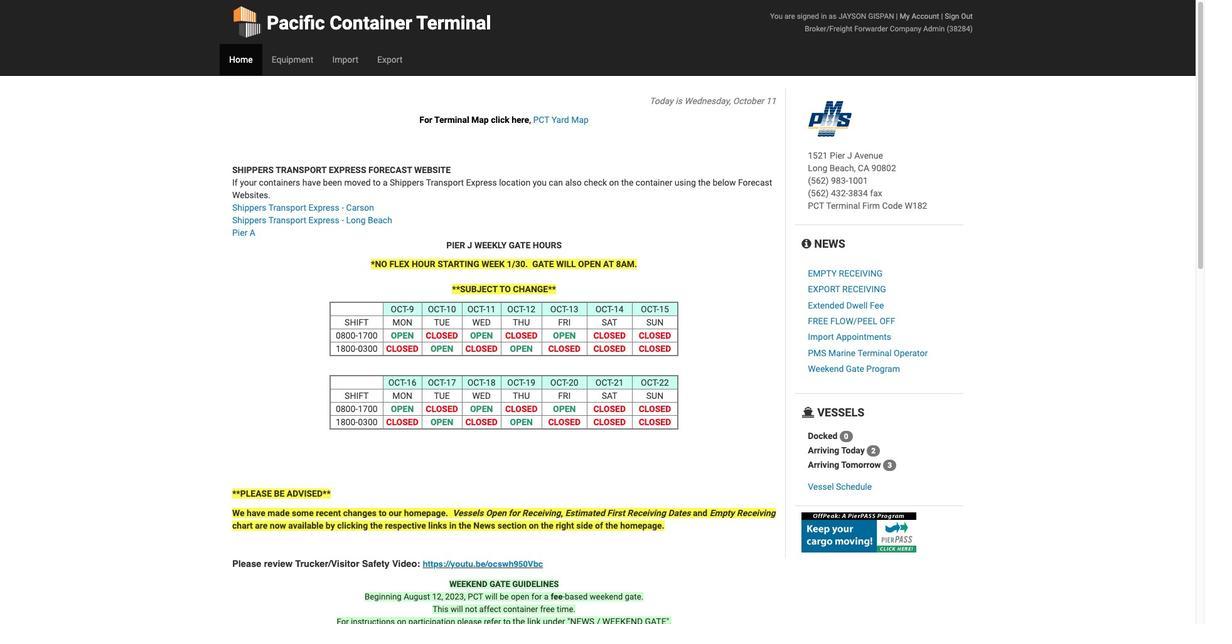 Task type: locate. For each thing, give the bounding box(es) containing it.
today down 0
[[841, 446, 865, 456]]

transport down containers
[[268, 203, 306, 213]]

1 thu from the top
[[513, 318, 530, 328]]

0 vertical spatial will
[[485, 592, 498, 602]]

map right "yard"
[[571, 115, 589, 125]]

2 vertical spatial gate
[[490, 580, 510, 589]]

0 horizontal spatial pct
[[468, 592, 483, 602]]

info circle image
[[802, 239, 811, 250]]

0 horizontal spatial on
[[529, 521, 539, 531]]

express up shippers transport express - long beach link
[[309, 203, 339, 213]]

import down "free"
[[808, 332, 834, 342]]

oct-21
[[596, 378, 624, 388]]

oct- down to
[[507, 304, 526, 314]]

oct- right 13
[[596, 304, 614, 314]]

fri for 20
[[558, 391, 571, 401]]

receiving
[[839, 269, 883, 279], [842, 284, 886, 294]]

free
[[808, 316, 828, 326]]

2 1800-0300 from the top
[[336, 417, 378, 427]]

| left the sign
[[941, 12, 943, 21]]

0 vertical spatial express
[[466, 178, 497, 188]]

1 vertical spatial 1800-0300
[[336, 417, 378, 427]]

tue down oct-10
[[434, 318, 450, 328]]

0 vertical spatial to
[[373, 178, 381, 188]]

fri down oct-20
[[558, 391, 571, 401]]

| left the my on the top of page
[[896, 12, 898, 21]]

sign out link
[[945, 12, 973, 21]]

0 horizontal spatial ,
[[529, 115, 531, 125]]

section
[[498, 521, 527, 531]]

1521
[[808, 151, 828, 161]]

1 1800- from the top
[[336, 344, 358, 354]]

vessels inside vessels open for receiving , estimated first receiving dates and empty receiving chart are now available by clicking the respective links in the news section on the right side of the homepage.
[[453, 508, 484, 518]]

0 vertical spatial receiving
[[839, 269, 883, 279]]

1 horizontal spatial have
[[302, 178, 321, 188]]

map left click
[[471, 115, 489, 125]]

0 vertical spatial a
[[383, 178, 388, 188]]

pacific container terminal image
[[808, 101, 852, 137]]

0 vertical spatial (562)
[[808, 176, 829, 186]]

1 horizontal spatial on
[[609, 178, 619, 188]]

0 horizontal spatial container
[[503, 605, 538, 614]]

oct- for 10
[[428, 304, 446, 314]]

based
[[565, 592, 588, 602]]

location
[[499, 178, 531, 188]]

long
[[808, 163, 828, 173], [346, 215, 366, 225]]

here
[[512, 115, 529, 125]]

0 vertical spatial news
[[811, 237, 845, 250]]

oct- for 16
[[388, 378, 407, 388]]

1 1800-0300 from the top
[[336, 344, 378, 354]]

websites.
[[232, 190, 271, 200]]

have inside shippers transport express forecast website if your containers have been moved to a shippers transport express location you can also check on the container using the below forecast websites. shippers transport express - carson shippers transport express - long beach pier a pier j weekly gate hours
[[302, 178, 321, 188]]

1 0800- from the top
[[336, 331, 358, 341]]

thu down oct-19 on the left of the page
[[513, 391, 530, 401]]

import
[[332, 55, 358, 65], [808, 332, 834, 342]]

1 vertical spatial express
[[309, 203, 339, 213]]

at
[[603, 259, 614, 269]]

1 horizontal spatial j
[[847, 151, 852, 161]]

news up "empty"
[[811, 237, 845, 250]]

*no flex hour starting week 1/30.  gate will open at 8am.
[[371, 259, 637, 269]]

pier a link
[[232, 228, 255, 238]]

pct up not
[[468, 592, 483, 602]]

import appointments link
[[808, 332, 891, 342]]

0 vertical spatial 1800-0300
[[336, 344, 378, 354]]

open left at
[[578, 259, 601, 269]]

1 wed from the top
[[472, 318, 491, 328]]

shippers down websites.
[[232, 203, 266, 213]]

1 vertical spatial in
[[449, 521, 456, 531]]

0 horizontal spatial have
[[247, 508, 265, 518]]

0 vertical spatial 0300
[[358, 344, 378, 354]]

express
[[466, 178, 497, 188], [309, 203, 339, 213], [309, 215, 339, 225]]

1800- for oct-16
[[336, 417, 358, 427]]

1 mon from the top
[[392, 318, 412, 328]]

open down oct-11
[[470, 331, 493, 341]]

1 vertical spatial transport
[[268, 203, 306, 213]]

2 vertical spatial -
[[563, 592, 565, 602]]

vessels
[[815, 406, 864, 419], [453, 508, 484, 518]]

0 vertical spatial wed
[[472, 318, 491, 328]]

shippers up a
[[232, 215, 266, 225]]

receiving up dwell
[[842, 284, 886, 294]]

0 horizontal spatial are
[[255, 521, 268, 531]]

transport down shippers transport express - carson link
[[268, 215, 306, 225]]

on right check
[[609, 178, 619, 188]]

pct left "yard"
[[533, 115, 549, 125]]

sun for 22
[[646, 391, 664, 401]]

open
[[511, 592, 529, 602]]

1 (562) from the top
[[808, 176, 829, 186]]

, up right on the left bottom of page
[[561, 508, 563, 518]]

0 vertical spatial long
[[808, 163, 828, 173]]

oct- right 12
[[550, 304, 569, 314]]

12,
[[432, 592, 443, 602]]

2 sat from the top
[[602, 391, 617, 401]]

oct- for 9
[[391, 304, 409, 314]]

receiving right first
[[627, 508, 666, 518]]

vessels up 0
[[815, 406, 864, 419]]

empty receiving export receiving extended dwell fee free flow/peel off import appointments pms marine terminal operator weekend gate program
[[808, 269, 928, 374]]

j up beach,
[[847, 151, 852, 161]]

oct- right 16
[[428, 378, 446, 388]]

0 vertical spatial -
[[342, 203, 344, 213]]

0 vertical spatial on
[[609, 178, 619, 188]]

a inside shippers transport express forecast website if your containers have been moved to a shippers transport express location you can also check on the container using the below forecast websites. shippers transport express - carson shippers transport express - long beach pier a pier j weekly gate hours
[[383, 178, 388, 188]]

1 vertical spatial long
[[346, 215, 366, 225]]

in left as
[[821, 12, 827, 21]]

to
[[373, 178, 381, 188], [379, 508, 387, 518]]

today inside docked 0 arriving today 2 arriving tomorrow 3
[[841, 446, 865, 456]]

homepage.
[[404, 508, 448, 518], [620, 521, 664, 531]]

1 vertical spatial for
[[531, 592, 542, 602]]

0 vertical spatial today
[[650, 96, 673, 106]]

admin
[[923, 24, 945, 33]]

1 vertical spatial homepage.
[[620, 521, 664, 531]]

side
[[576, 521, 593, 531]]

sun
[[646, 318, 664, 328], [646, 391, 664, 401]]

dates
[[668, 508, 691, 518]]

container left using at the top right
[[636, 178, 672, 188]]

11 right october
[[766, 96, 776, 106]]

- left carson
[[342, 203, 344, 213]]

open
[[486, 508, 506, 518]]

1 horizontal spatial ,
[[561, 508, 563, 518]]

- left 'beach'
[[342, 215, 344, 225]]

1 fri from the top
[[558, 318, 571, 328]]

fri
[[558, 318, 571, 328], [558, 391, 571, 401]]

2 fri from the top
[[558, 391, 571, 401]]

signed
[[797, 12, 819, 21]]

import down pacific container terminal link
[[332, 55, 358, 65]]

are inside the you are signed in as jayson gispan | my account | sign out broker/freight forwarder company admin (38284)
[[785, 12, 795, 21]]

- inside the weekend gate guidelines beginning august 12, 2023, pct will be open for a fee -based weekend gate. this will not affect container free time.
[[563, 592, 565, 602]]

open up the oct-17
[[431, 344, 453, 354]]

have right we
[[247, 508, 265, 518]]

to left our
[[379, 508, 387, 518]]

oct- for 21
[[596, 378, 614, 388]]

1 vertical spatial 0800-
[[336, 404, 358, 414]]

gate down hours
[[532, 259, 554, 269]]

1 horizontal spatial long
[[808, 163, 828, 173]]

1 horizontal spatial import
[[808, 332, 834, 342]]

pier left a
[[232, 228, 248, 238]]

video:
[[392, 559, 420, 569]]

0 vertical spatial 1800-
[[336, 344, 358, 354]]

pct for for terminal map click here , pct yard map
[[533, 115, 549, 125]]

check
[[584, 178, 607, 188]]

pct inside the weekend gate guidelines beginning august 12, 2023, pct will be open for a fee -based weekend gate. this will not affect container free time.
[[468, 592, 483, 602]]

2023,
[[445, 592, 466, 602]]

1800-0300 for oct-16
[[336, 417, 378, 427]]

weekly
[[474, 240, 507, 250]]

first
[[607, 508, 625, 518]]

https://youtu.be/ocswh950vbc link
[[423, 560, 543, 569]]

long down carson
[[346, 215, 366, 225]]

2 vertical spatial pct
[[468, 592, 483, 602]]

2 0800-1700 from the top
[[336, 404, 378, 414]]

receiving up right on the left bottom of page
[[522, 508, 561, 518]]

oct- right "20"
[[596, 378, 614, 388]]

receiving up export receiving link
[[839, 269, 883, 279]]

on inside shippers transport express forecast website if your containers have been moved to a shippers transport express location you can also check on the container using the below forecast websites. shippers transport express - carson shippers transport express - long beach pier a pier j weekly gate hours
[[609, 178, 619, 188]]

today left is
[[650, 96, 673, 106]]

3 receiving from the left
[[737, 508, 776, 518]]

oct-11
[[467, 304, 496, 314]]

are left now
[[255, 521, 268, 531]]

2 vertical spatial transport
[[268, 215, 306, 225]]

1 vertical spatial container
[[503, 605, 538, 614]]

0
[[844, 433, 848, 441]]

sat
[[602, 318, 617, 328], [602, 391, 617, 401]]

open down oct-20
[[553, 404, 576, 414]]

news
[[811, 237, 845, 250], [473, 521, 495, 531]]

fax
[[870, 188, 882, 198]]

oct- right 19
[[550, 378, 569, 388]]

1 0300 from the top
[[358, 344, 378, 354]]

container down "open" at the left
[[503, 605, 538, 614]]

oct- for 11
[[467, 304, 486, 314]]

the right of
[[605, 521, 618, 531]]

empty
[[808, 269, 837, 279]]

oct-10
[[428, 304, 456, 314]]

a down forecast
[[383, 178, 388, 188]]

oct- for 13
[[550, 304, 569, 314]]

2 1800- from the top
[[336, 417, 358, 427]]

1800-0300
[[336, 344, 378, 354], [336, 417, 378, 427]]

0 vertical spatial shift
[[345, 318, 369, 328]]

0 horizontal spatial map
[[471, 115, 489, 125]]

import inside empty receiving export receiving extended dwell fee free flow/peel off import appointments pms marine terminal operator weekend gate program
[[808, 332, 834, 342]]

vessels left open at the left bottom of the page
[[453, 508, 484, 518]]

october
[[733, 96, 764, 106]]

1 vertical spatial import
[[808, 332, 834, 342]]

2 0300 from the top
[[358, 417, 378, 427]]

oct- for 17
[[428, 378, 446, 388]]

1 vertical spatial news
[[473, 521, 495, 531]]

(562)
[[808, 176, 829, 186], [808, 188, 829, 198]]

1 horizontal spatial |
[[941, 12, 943, 21]]

2 | from the left
[[941, 12, 943, 21]]

news inside vessels open for receiving , estimated first receiving dates and empty receiving chart are now available by clicking the respective links in the news section on the right side of the homepage.
[[473, 521, 495, 531]]

0300
[[358, 344, 378, 354], [358, 417, 378, 427]]

0 vertical spatial import
[[332, 55, 358, 65]]

in right links
[[449, 521, 456, 531]]

2 horizontal spatial receiving
[[737, 508, 776, 518]]

news down open at the left bottom of the page
[[473, 521, 495, 531]]

homepage. down first
[[620, 521, 664, 531]]

terminal inside empty receiving export receiving extended dwell fee free flow/peel off import appointments pms marine terminal operator weekend gate program
[[858, 348, 892, 358]]

0 horizontal spatial receiving
[[522, 508, 561, 518]]

pct inside 1521 pier j avenue long beach, ca 90802 (562) 983-1001 (562) 432-3834 fax pct terminal firm code w182
[[808, 201, 824, 211]]

have
[[302, 178, 321, 188], [247, 508, 265, 518]]

0 vertical spatial are
[[785, 12, 795, 21]]

gate up *no flex hour starting week 1/30.  gate will open at 8am.
[[509, 240, 531, 250]]

1 vertical spatial today
[[841, 446, 865, 456]]

1 vertical spatial tue
[[434, 391, 450, 401]]

0 horizontal spatial pier
[[232, 228, 248, 238]]

for up section
[[509, 508, 520, 518]]

wed down oct-11
[[472, 318, 491, 328]]

1 vertical spatial ,
[[561, 508, 563, 518]]

**please be advised**
[[232, 489, 331, 499]]

1 horizontal spatial pier
[[830, 151, 845, 161]]

homepage. up links
[[404, 508, 448, 518]]

2 receiving from the left
[[627, 508, 666, 518]]

21
[[614, 378, 624, 388]]

operator
[[894, 348, 928, 358]]

the right check
[[621, 178, 634, 188]]

open down the oct-18
[[470, 404, 493, 414]]

2 sun from the top
[[646, 391, 664, 401]]

1 vertical spatial sat
[[602, 391, 617, 401]]

0 vertical spatial 0800-
[[336, 331, 358, 341]]

shippers
[[390, 178, 424, 188], [232, 203, 266, 213], [232, 215, 266, 225]]

oct- left oct-10
[[391, 304, 409, 314]]

oct- right 14
[[641, 304, 659, 314]]

14
[[614, 304, 624, 314]]

fri down oct-13
[[558, 318, 571, 328]]

pier up beach,
[[830, 151, 845, 161]]

1 horizontal spatial container
[[636, 178, 672, 188]]

fee
[[551, 592, 563, 602]]

fri for 13
[[558, 318, 571, 328]]

oct- left the oct-17
[[388, 378, 407, 388]]

as
[[829, 12, 837, 21]]

oct- for 12
[[507, 304, 526, 314]]

open down oct-19 on the left of the page
[[510, 417, 533, 427]]

for terminal map click here , pct yard map
[[420, 115, 589, 125]]

1 0800-1700 from the top
[[336, 331, 378, 341]]

0 vertical spatial container
[[636, 178, 672, 188]]

please
[[232, 559, 261, 569]]

shift for oct-9
[[345, 318, 369, 328]]

weekend gate program link
[[808, 364, 900, 374]]

1001
[[848, 176, 868, 186]]

oct- right "9"
[[428, 304, 446, 314]]

arriving down docked
[[808, 446, 839, 456]]

open down oct-9
[[391, 331, 414, 341]]

1 horizontal spatial vessels
[[815, 406, 864, 419]]

appointments
[[836, 332, 891, 342]]

to inside shippers transport express forecast website if your containers have been moved to a shippers transport express location you can also check on the container using the below forecast websites. shippers transport express - carson shippers transport express - long beach pier a pier j weekly gate hours
[[373, 178, 381, 188]]

0800-1700 for oct-9
[[336, 331, 378, 341]]

you
[[770, 12, 783, 21]]

arriving up vessel
[[808, 460, 839, 470]]

export receiving link
[[808, 284, 886, 294]]

1 horizontal spatial are
[[785, 12, 795, 21]]

0 horizontal spatial a
[[383, 178, 388, 188]]

oct- for 18
[[467, 378, 486, 388]]

express down shippers transport express - carson link
[[309, 215, 339, 225]]

oct-9
[[391, 304, 414, 314]]

mon down oct-16
[[392, 391, 412, 401]]

express left location
[[466, 178, 497, 188]]

transport down website
[[426, 178, 464, 188]]

sun down oct-15 on the right of page
[[646, 318, 664, 328]]

11 down **subject to change**
[[486, 304, 496, 314]]

wed down the oct-18
[[472, 391, 491, 401]]

j inside 1521 pier j avenue long beach, ca 90802 (562) 983-1001 (562) 432-3834 fax pct terminal firm code w182
[[847, 151, 852, 161]]

we have made some recent changes to our homepage.
[[232, 508, 448, 518]]

advised**
[[287, 489, 331, 499]]

on right section
[[529, 521, 539, 531]]

1 shift from the top
[[345, 318, 369, 328]]

1 vertical spatial 1800-
[[336, 417, 358, 427]]

export
[[377, 55, 403, 65]]

1 vertical spatial pier
[[232, 228, 248, 238]]

vessels for vessels open for receiving , estimated first receiving dates and empty receiving chart are now available by clicking the respective links in the news section on the right side of the homepage.
[[453, 508, 484, 518]]

changes
[[343, 508, 377, 518]]

will up affect
[[485, 592, 498, 602]]

2 0800- from the top
[[336, 404, 358, 414]]

review
[[264, 559, 293, 569]]

for
[[509, 508, 520, 518], [531, 592, 542, 602]]

mon down oct-9
[[392, 318, 412, 328]]

1 1700 from the top
[[358, 331, 378, 341]]

pct
[[533, 115, 549, 125], [808, 201, 824, 211], [468, 592, 483, 602]]

oct- right 17
[[467, 378, 486, 388]]

1 vertical spatial shift
[[345, 391, 369, 401]]

guidelines
[[512, 580, 559, 589]]

2 shift from the top
[[345, 391, 369, 401]]

0 vertical spatial j
[[847, 151, 852, 161]]

1 horizontal spatial for
[[531, 592, 542, 602]]

shift
[[345, 318, 369, 328], [345, 391, 369, 401]]

1 vertical spatial thu
[[513, 391, 530, 401]]

a left fee
[[544, 592, 549, 602]]

in inside vessels open for receiving , estimated first receiving dates and empty receiving chart are now available by clicking the respective links in the news section on the right side of the homepage.
[[449, 521, 456, 531]]

now
[[270, 521, 286, 531]]

on inside vessels open for receiving , estimated first receiving dates and empty receiving chart are now available by clicking the respective links in the news section on the right side of the homepage.
[[529, 521, 539, 531]]

j inside shippers transport express forecast website if your containers have been moved to a shippers transport express location you can also check on the container using the below forecast websites. shippers transport express - carson shippers transport express - long beach pier a pier j weekly gate hours
[[467, 240, 472, 250]]

2 1700 from the top
[[358, 404, 378, 414]]

1 vertical spatial on
[[529, 521, 539, 531]]

0300 for oct-16
[[358, 417, 378, 427]]

|
[[896, 12, 898, 21], [941, 12, 943, 21]]

0 horizontal spatial will
[[451, 605, 463, 614]]

0 horizontal spatial |
[[896, 12, 898, 21]]

1 vertical spatial to
[[379, 508, 387, 518]]

(562) left 983-
[[808, 176, 829, 186]]

0 horizontal spatial import
[[332, 55, 358, 65]]

for down guidelines
[[531, 592, 542, 602]]

beginning august
[[365, 592, 430, 602]]

0800- for oct-16
[[336, 404, 358, 414]]

long inside 1521 pier j avenue long beach, ca 90802 (562) 983-1001 (562) 432-3834 fax pct terminal firm code w182
[[808, 163, 828, 173]]

0 horizontal spatial in
[[449, 521, 456, 531]]

sat down the oct-21
[[602, 391, 617, 401]]

are inside vessels open for receiving , estimated first receiving dates and empty receiving chart are now available by clicking the respective links in the news section on the right side of the homepage.
[[255, 521, 268, 531]]

1 tue from the top
[[434, 318, 450, 328]]

0 horizontal spatial homepage.
[[404, 508, 448, 518]]

0 vertical spatial mon
[[392, 318, 412, 328]]

shippers down forecast
[[390, 178, 424, 188]]

0 horizontal spatial long
[[346, 215, 366, 225]]

mon
[[392, 318, 412, 328], [392, 391, 412, 401]]

by
[[326, 521, 335, 531]]

empty receiving link
[[808, 269, 883, 279]]

1 vertical spatial vessels
[[453, 508, 484, 518]]

sun for 15
[[646, 318, 664, 328]]

0 vertical spatial 1700
[[358, 331, 378, 341]]

container inside the weekend gate guidelines beginning august 12, 2023, pct will be open for a fee -based weekend gate. this will not affect container free time.
[[503, 605, 538, 614]]

transport
[[276, 165, 327, 175]]

1 vertical spatial 11
[[486, 304, 496, 314]]

pct up info circle image in the top right of the page
[[808, 201, 824, 211]]

1 sun from the top
[[646, 318, 664, 328]]

oct- down **subject
[[467, 304, 486, 314]]

2 wed from the top
[[472, 391, 491, 401]]

tue down the oct-17
[[434, 391, 450, 401]]

vessels for vessels
[[815, 406, 864, 419]]

oct- for 14
[[596, 304, 614, 314]]

1 vertical spatial wed
[[472, 391, 491, 401]]

flow/peel
[[830, 316, 877, 326]]

1 sat from the top
[[602, 318, 617, 328]]

pier inside shippers transport express forecast website if your containers have been moved to a shippers transport express location you can also check on the container using the below forecast websites. shippers transport express - carson shippers transport express - long beach pier a pier j weekly gate hours
[[232, 228, 248, 238]]

oct- for 22
[[641, 378, 659, 388]]

homepage. inside vessels open for receiving , estimated first receiving dates and empty receiving chart are now available by clicking the respective links in the news section on the right side of the homepage.
[[620, 521, 664, 531]]

- up time.
[[563, 592, 565, 602]]

2 mon from the top
[[392, 391, 412, 401]]

weekend gate guidelines beginning august 12, 2023, pct will be open for a fee -based weekend gate. this will not affect container free time.
[[365, 580, 644, 614]]

made
[[268, 508, 290, 518]]

the left right on the left bottom of page
[[541, 521, 554, 531]]

are right you
[[785, 12, 795, 21]]

2 tue from the top
[[434, 391, 450, 401]]

0 vertical spatial have
[[302, 178, 321, 188]]

0800-1700 for oct-16
[[336, 404, 378, 414]]

gate
[[509, 240, 531, 250], [532, 259, 554, 269], [490, 580, 510, 589]]

1 vertical spatial 1700
[[358, 404, 378, 414]]

2 thu from the top
[[513, 391, 530, 401]]

sun down oct-22
[[646, 391, 664, 401]]

0 vertical spatial sun
[[646, 318, 664, 328]]

1 vertical spatial sun
[[646, 391, 664, 401]]

1 vertical spatial arriving
[[808, 460, 839, 470]]

will down 2023,
[[451, 605, 463, 614]]

0 horizontal spatial for
[[509, 508, 520, 518]]

1 vertical spatial pct
[[808, 201, 824, 211]]

1 horizontal spatial in
[[821, 12, 827, 21]]

1 horizontal spatial a
[[544, 592, 549, 602]]

0 horizontal spatial vessels
[[453, 508, 484, 518]]

1 vertical spatial mon
[[392, 391, 412, 401]]



Task type: vqa. For each thing, say whether or not it's contained in the screenshot.


Task type: describe. For each thing, give the bounding box(es) containing it.
today is wednesday, october 11
[[650, 96, 776, 106]]

16
[[407, 378, 416, 388]]

oct-14
[[596, 304, 624, 314]]

of
[[595, 521, 603, 531]]

for inside the weekend gate guidelines beginning august 12, 2023, pct will be open for a fee -based weekend gate. this will not affect container free time.
[[531, 592, 542, 602]]

chart
[[232, 521, 253, 531]]

2 vertical spatial shippers
[[232, 215, 266, 225]]

container inside shippers transport express forecast website if your containers have been moved to a shippers transport express location you can also check on the container using the below forecast websites. shippers transport express - carson shippers transport express - long beach pier a pier j weekly gate hours
[[636, 178, 672, 188]]

using
[[675, 178, 696, 188]]

sign
[[945, 12, 959, 21]]

9
[[409, 304, 414, 314]]

wed for 18
[[472, 391, 491, 401]]

express
[[329, 165, 366, 175]]

broker/freight
[[805, 24, 853, 33]]

trucker/visitor
[[295, 559, 359, 569]]

terminal inside 1521 pier j avenue long beach, ca 90802 (562) 983-1001 (562) 432-3834 fax pct terminal firm code w182
[[826, 201, 860, 211]]

0800- for oct-9
[[336, 331, 358, 341]]

fee
[[870, 300, 884, 310]]

hour
[[412, 259, 435, 269]]

you
[[533, 178, 547, 188]]

can
[[549, 178, 563, 188]]

pms
[[808, 348, 826, 358]]

1800- for oct-9
[[336, 344, 358, 354]]

8am.
[[616, 259, 637, 269]]

oct-15
[[641, 304, 669, 314]]

forecast
[[738, 178, 772, 188]]

ship image
[[802, 407, 815, 418]]

https://youtu.be/ocswh950vbc
[[423, 560, 543, 569]]

0 horizontal spatial today
[[650, 96, 673, 106]]

2 map from the left
[[571, 115, 589, 125]]

clicking
[[337, 521, 368, 531]]

gate inside shippers transport express forecast website if your containers have been moved to a shippers transport express location you can also check on the container using the below forecast websites. shippers transport express - carson shippers transport express - long beach pier a pier j weekly gate hours
[[509, 240, 531, 250]]

company
[[890, 24, 922, 33]]

sat for 21
[[602, 391, 617, 401]]

we
[[232, 508, 245, 518]]

the right links
[[459, 521, 471, 531]]

0 vertical spatial transport
[[426, 178, 464, 188]]

jayson
[[839, 12, 866, 21]]

vessel schedule
[[808, 482, 872, 492]]

open down oct-13
[[553, 331, 576, 341]]

oct- for 19
[[507, 378, 526, 388]]

my account link
[[900, 12, 939, 21]]

, inside vessels open for receiving , estimated first receiving dates and empty receiving chart are now available by clicking the respective links in the news section on the right side of the homepage.
[[561, 508, 563, 518]]

in inside the you are signed in as jayson gispan | my account | sign out broker/freight forwarder company admin (38284)
[[821, 12, 827, 21]]

flex
[[389, 259, 410, 269]]

weekend
[[808, 364, 844, 374]]

you are signed in as jayson gispan | my account | sign out broker/freight forwarder company admin (38284)
[[770, 12, 973, 33]]

oct-20
[[550, 378, 579, 388]]

1 vertical spatial have
[[247, 508, 265, 518]]

432-
[[831, 188, 848, 198]]

equipment
[[272, 55, 313, 65]]

open down oct-16
[[391, 404, 414, 414]]

1700 for oct-16
[[358, 404, 378, 414]]

pacific container terminal
[[267, 12, 491, 34]]

respective
[[385, 521, 426, 531]]

the right using at the top right
[[698, 178, 710, 188]]

pms marine terminal operator link
[[808, 348, 928, 358]]

open up oct-19 on the left of the page
[[510, 344, 533, 354]]

not
[[465, 605, 477, 614]]

mon for 16
[[392, 391, 412, 401]]

0 vertical spatial shippers
[[390, 178, 424, 188]]

is
[[675, 96, 682, 106]]

also
[[565, 178, 582, 188]]

beach
[[368, 215, 392, 225]]

2 (562) from the top
[[808, 188, 829, 198]]

vessel
[[808, 482, 834, 492]]

open down the oct-17
[[431, 417, 453, 427]]

shippers transport express - long beach link
[[232, 215, 392, 225]]

long inside shippers transport express forecast website if your containers have been moved to a shippers transport express location you can also check on the container using the below forecast websites. shippers transport express - carson shippers transport express - long beach pier a pier j weekly gate hours
[[346, 215, 366, 225]]

oct-22
[[641, 378, 669, 388]]

15
[[659, 304, 669, 314]]

13
[[569, 304, 579, 314]]

mon for 9
[[392, 318, 412, 328]]

oct-12
[[507, 304, 536, 314]]

recent
[[316, 508, 341, 518]]

vessel schedule link
[[808, 482, 872, 492]]

shift for oct-16
[[345, 391, 369, 401]]

1 vertical spatial will
[[451, 605, 463, 614]]

shippers transport express - carson link
[[232, 203, 374, 213]]

gate inside the weekend gate guidelines beginning august 12, 2023, pct will be open for a fee -based weekend gate. this will not affect container free time.
[[490, 580, 510, 589]]

import inside import dropdown button
[[332, 55, 358, 65]]

wed for 11
[[472, 318, 491, 328]]

estimated
[[565, 508, 605, 518]]

be
[[274, 489, 285, 499]]

this
[[433, 605, 449, 614]]

pier
[[446, 240, 465, 250]]

1 horizontal spatial news
[[811, 237, 845, 250]]

tue for 10
[[434, 318, 450, 328]]

thu for 12
[[513, 318, 530, 328]]

1 vertical spatial receiving
[[842, 284, 886, 294]]

if
[[232, 178, 238, 188]]

pct for weekend gate guidelines beginning august 12, 2023, pct will be open for a fee -based weekend gate. this will not affect container free time.
[[468, 592, 483, 602]]

out
[[961, 12, 973, 21]]

click
[[491, 115, 510, 125]]

empty
[[710, 508, 735, 518]]

vessels open for receiving , estimated first receiving dates and empty receiving chart are now available by clicking the respective links in the news section on the right side of the homepage.
[[232, 508, 776, 531]]

17
[[446, 378, 456, 388]]

available
[[288, 521, 323, 531]]

my
[[900, 12, 910, 21]]

sat for 14
[[602, 318, 617, 328]]

*no
[[371, 259, 387, 269]]

1700 for oct-9
[[358, 331, 378, 341]]

weekend
[[449, 580, 487, 589]]

0 vertical spatial 11
[[766, 96, 776, 106]]

1 | from the left
[[896, 12, 898, 21]]

1 vertical spatial shippers
[[232, 203, 266, 213]]

pier inside 1521 pier j avenue long beach, ca 90802 (562) 983-1001 (562) 432-3834 fax pct terminal firm code w182
[[830, 151, 845, 161]]

1 vertical spatial -
[[342, 215, 344, 225]]

0 vertical spatial homepage.
[[404, 508, 448, 518]]

for
[[420, 115, 432, 125]]

avenue
[[854, 151, 883, 161]]

pct yard map link
[[533, 115, 589, 125]]

the down changes
[[370, 521, 383, 531]]

oct- for 15
[[641, 304, 659, 314]]

1 horizontal spatial will
[[485, 592, 498, 602]]

2 vertical spatial express
[[309, 215, 339, 225]]

a inside the weekend gate guidelines beginning august 12, 2023, pct will be open for a fee -based weekend gate. this will not affect container free time.
[[544, 592, 549, 602]]

carson
[[346, 203, 374, 213]]

will
[[556, 259, 576, 269]]

oct-16
[[388, 378, 416, 388]]

time.
[[557, 605, 576, 614]]

links
[[428, 521, 447, 531]]

1 vertical spatial gate
[[532, 259, 554, 269]]

tue for 17
[[434, 391, 450, 401]]

for inside vessels open for receiving , estimated first receiving dates and empty receiving chart are now available by clicking the respective links in the news section on the right side of the homepage.
[[509, 508, 520, 518]]

thu for 19
[[513, 391, 530, 401]]

0300 for oct-9
[[358, 344, 378, 354]]

free
[[540, 605, 555, 614]]

program
[[866, 364, 900, 374]]

some
[[292, 508, 314, 518]]

oct- for 20
[[550, 378, 569, 388]]

pierpass image
[[802, 513, 917, 553]]

1521 pier j avenue long beach, ca 90802 (562) 983-1001 (562) 432-3834 fax pct terminal firm code w182
[[808, 151, 927, 211]]

w182
[[905, 201, 927, 211]]

to
[[499, 284, 511, 294]]

hours
[[533, 240, 562, 250]]

code
[[882, 201, 903, 211]]

1800-0300 for oct-9
[[336, 344, 378, 354]]

1 arriving from the top
[[808, 446, 839, 456]]

2 arriving from the top
[[808, 460, 839, 470]]

(38284)
[[947, 24, 973, 33]]

1 receiving from the left
[[522, 508, 561, 518]]

1 map from the left
[[471, 115, 489, 125]]

moved
[[344, 178, 371, 188]]



